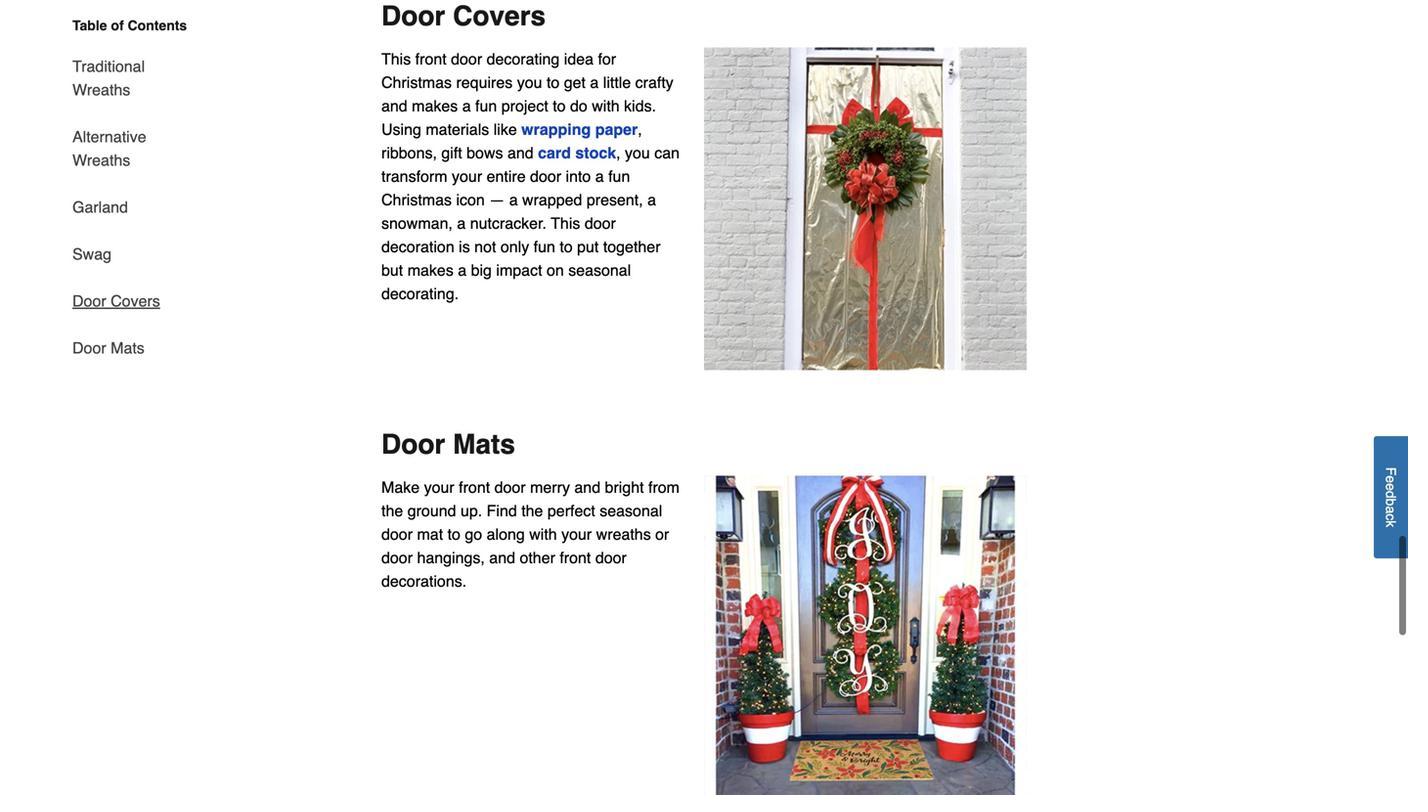 Task type: vqa. For each thing, say whether or not it's contained in the screenshot.
get at the top of the page
yes



Task type: locate. For each thing, give the bounding box(es) containing it.
the
[[381, 502, 403, 520], [522, 502, 543, 520]]

makes up decorating.
[[408, 261, 454, 279]]

1 vertical spatial seasonal
[[600, 502, 662, 520]]

a right into
[[595, 167, 604, 185]]

like
[[494, 120, 517, 138]]

entire
[[487, 167, 526, 185]]

0 vertical spatial this
[[381, 50, 411, 68]]

the down make
[[381, 502, 403, 520]]

2 wreaths from the top
[[72, 151, 130, 169]]

and inside the , ribbons, gift bows and
[[508, 144, 534, 162]]

door up find
[[495, 478, 526, 496]]

you up project
[[517, 73, 542, 91]]

door up requires
[[451, 50, 482, 68]]

the down merry
[[522, 502, 543, 520]]

christmas
[[381, 73, 452, 91], [381, 191, 452, 209]]

mat
[[417, 525, 443, 543]]

mats inside table of contents element
[[111, 339, 145, 357]]

mats down door covers link
[[111, 339, 145, 357]]

make your front door merry and bright from the ground up. find the perfect seasonal door mat to go along with your wreaths or door hangings, and other front door decorations.
[[381, 478, 680, 590]]

1 vertical spatial makes
[[408, 261, 454, 279]]

idea
[[564, 50, 594, 68]]

card stock
[[538, 144, 616, 162]]

, down the kids. in the left of the page
[[638, 120, 642, 138]]

is
[[459, 238, 470, 256]]

fun up present,
[[608, 167, 630, 185]]

door covers up door mats link
[[72, 292, 160, 310]]

1 vertical spatial door mats
[[381, 429, 515, 460]]

can
[[655, 144, 680, 162]]

, down paper
[[616, 144, 621, 162]]

hangings,
[[417, 548, 485, 567]]

0 vertical spatial makes
[[412, 97, 458, 115]]

1 vertical spatial wreaths
[[72, 151, 130, 169]]

1 vertical spatial you
[[625, 144, 650, 162]]

door up put
[[585, 214, 616, 232]]

0 horizontal spatial door covers
[[72, 292, 160, 310]]

table of contents
[[72, 18, 187, 33]]

and up using
[[381, 97, 408, 115]]

wreaths
[[72, 81, 130, 99], [72, 151, 130, 169]]

a right get
[[590, 73, 599, 91]]

table
[[72, 18, 107, 33]]

0 vertical spatial door mats
[[72, 339, 145, 357]]

christmas inside , you can transform your entire door into a fun christmas icon — a wrapped present, a snowman, a nutcracker. this door decoration is not only fun to put together but makes a big impact on seasonal decorating.
[[381, 191, 452, 209]]

door covers up requires
[[381, 0, 546, 32]]

door down wreaths
[[595, 548, 627, 567]]

front right other on the left of page
[[560, 548, 591, 567]]

f
[[1384, 467, 1399, 476]]

ribbons,
[[381, 144, 437, 162]]

door inside this front door decorating idea for christmas requires you to get a little crafty and makes a fun project to do with kids. using materials like
[[451, 50, 482, 68]]

covers up decorating
[[453, 0, 546, 32]]

2 vertical spatial your
[[562, 525, 592, 543]]

into
[[566, 167, 591, 185]]

e
[[1384, 476, 1399, 483], [1384, 483, 1399, 491]]

makes up materials
[[412, 97, 458, 115]]

merry
[[530, 478, 570, 496]]

1 vertical spatial mats
[[453, 429, 515, 460]]

your down perfect
[[562, 525, 592, 543]]

1 horizontal spatial door covers
[[381, 0, 546, 32]]

door mats link
[[72, 325, 145, 360]]

and up entire
[[508, 144, 534, 162]]

2 horizontal spatial fun
[[608, 167, 630, 185]]

this
[[381, 50, 411, 68], [551, 214, 580, 232]]

alternative
[[72, 128, 146, 146]]

not
[[475, 238, 496, 256]]

front
[[415, 50, 447, 68], [459, 478, 490, 496], [560, 548, 591, 567]]

b
[[1384, 498, 1399, 506]]

christmas up using
[[381, 73, 452, 91]]

, for , ribbons, gift bows and
[[638, 120, 642, 138]]

this up using
[[381, 50, 411, 68]]

door inside door covers link
[[72, 292, 106, 310]]

door left mat
[[381, 525, 413, 543]]

door mats down door covers link
[[72, 339, 145, 357]]

with up paper
[[592, 97, 620, 115]]

e up d
[[1384, 476, 1399, 483]]

door
[[381, 0, 445, 32], [72, 292, 106, 310], [72, 339, 106, 357], [381, 429, 445, 460]]

contents
[[128, 18, 187, 33]]

you left can
[[625, 144, 650, 162]]

you
[[517, 73, 542, 91], [625, 144, 650, 162]]

kids.
[[624, 97, 656, 115]]

with
[[592, 97, 620, 115], [529, 525, 557, 543]]

0 horizontal spatial ,
[[616, 144, 621, 162]]

traditional wreaths
[[72, 57, 145, 99]]

to left do
[[553, 97, 566, 115]]

wrapping paper
[[521, 120, 638, 138]]

decorating.
[[381, 284, 459, 303]]

decoration
[[381, 238, 455, 256]]

wreaths inside alternative wreaths
[[72, 151, 130, 169]]

covers up door mats link
[[111, 292, 160, 310]]

your
[[452, 167, 482, 185], [424, 478, 455, 496], [562, 525, 592, 543]]

do
[[570, 97, 588, 115]]

1 vertical spatial ,
[[616, 144, 621, 162]]

1 wreaths from the top
[[72, 81, 130, 99]]

fun up on at the left of page
[[534, 238, 555, 256]]

and down along
[[489, 548, 515, 567]]

garland link
[[72, 184, 128, 231]]

0 horizontal spatial fun
[[475, 97, 497, 115]]

0 horizontal spatial covers
[[111, 292, 160, 310]]

a
[[590, 73, 599, 91], [462, 97, 471, 115], [595, 167, 604, 185], [509, 191, 518, 209], [648, 191, 656, 209], [457, 214, 466, 232], [458, 261, 467, 279], [1384, 506, 1399, 514]]

mats up up.
[[453, 429, 515, 460]]

makes
[[412, 97, 458, 115], [408, 261, 454, 279]]

1 horizontal spatial the
[[522, 502, 543, 520]]

a up is
[[457, 214, 466, 232]]

0 horizontal spatial front
[[415, 50, 447, 68]]

0 vertical spatial with
[[592, 97, 620, 115]]

1 horizontal spatial door mats
[[381, 429, 515, 460]]

on
[[547, 261, 564, 279]]

, inside , you can transform your entire door into a fun christmas icon — a wrapped present, a snowman, a nutcracker. this door decoration is not only fun to put together but makes a big impact on seasonal decorating.
[[616, 144, 621, 162]]

find
[[487, 502, 517, 520]]

paper
[[595, 120, 638, 138]]

0 horizontal spatial this
[[381, 50, 411, 68]]

1 horizontal spatial with
[[592, 97, 620, 115]]

wreaths down traditional
[[72, 81, 130, 99]]

1 vertical spatial christmas
[[381, 191, 452, 209]]

you inside , you can transform your entire door into a fun christmas icon — a wrapped present, a snowman, a nutcracker. this door decoration is not only fun to put together but makes a big impact on seasonal decorating.
[[625, 144, 650, 162]]

wreaths down alternative at the left top of page
[[72, 151, 130, 169]]

1 horizontal spatial front
[[459, 478, 490, 496]]

0 vertical spatial you
[[517, 73, 542, 91]]

and up perfect
[[575, 478, 601, 496]]

front up up.
[[459, 478, 490, 496]]

0 horizontal spatial with
[[529, 525, 557, 543]]

door mats up make
[[381, 429, 515, 460]]

front up materials
[[415, 50, 447, 68]]

0 vertical spatial christmas
[[381, 73, 452, 91]]

but
[[381, 261, 403, 279]]

to left put
[[560, 238, 573, 256]]

e up b
[[1384, 483, 1399, 491]]

1 vertical spatial this
[[551, 214, 580, 232]]

a inside button
[[1384, 506, 1399, 514]]

1 horizontal spatial you
[[625, 144, 650, 162]]

wreaths
[[596, 525, 651, 543]]

2 the from the left
[[522, 502, 543, 520]]

with inside this front door decorating idea for christmas requires you to get a little crafty and makes a fun project to do with kids. using materials like
[[592, 97, 620, 115]]

fun
[[475, 97, 497, 115], [608, 167, 630, 185], [534, 238, 555, 256]]

decorating
[[487, 50, 560, 68]]

1 horizontal spatial mats
[[453, 429, 515, 460]]

2 vertical spatial front
[[560, 548, 591, 567]]

covers
[[453, 0, 546, 32], [111, 292, 160, 310]]

with up other on the left of page
[[529, 525, 557, 543]]

wreaths inside traditional wreaths
[[72, 81, 130, 99]]

wrapped
[[522, 191, 582, 209]]

your up icon
[[452, 167, 482, 185]]

seasonal inside , you can transform your entire door into a fun christmas icon — a wrapped present, a snowman, a nutcracker. this door decoration is not only fun to put together but makes a big impact on seasonal decorating.
[[568, 261, 631, 279]]

0 vertical spatial mats
[[111, 339, 145, 357]]

a holiday door mat with red flowers and the words merry and bright in front of a decorated door. image
[[704, 476, 1027, 795]]

0 vertical spatial front
[[415, 50, 447, 68]]

card stock link
[[538, 144, 616, 162]]

2 horizontal spatial front
[[560, 548, 591, 567]]

2 vertical spatial fun
[[534, 238, 555, 256]]

1 vertical spatial door covers
[[72, 292, 160, 310]]

project
[[502, 97, 548, 115]]

0 vertical spatial ,
[[638, 120, 642, 138]]

seasonal down put
[[568, 261, 631, 279]]

0 horizontal spatial the
[[381, 502, 403, 520]]

1 vertical spatial covers
[[111, 292, 160, 310]]

christmas up snowman,
[[381, 191, 452, 209]]

to left get
[[547, 73, 560, 91]]

a up 'k'
[[1384, 506, 1399, 514]]

put
[[577, 238, 599, 256]]

,
[[638, 120, 642, 138], [616, 144, 621, 162]]

0 horizontal spatial mats
[[111, 339, 145, 357]]

0 vertical spatial wreaths
[[72, 81, 130, 99]]

1 christmas from the top
[[381, 73, 452, 91]]

perfect
[[548, 502, 595, 520]]

1 horizontal spatial this
[[551, 214, 580, 232]]

0 vertical spatial covers
[[453, 0, 546, 32]]

a left big
[[458, 261, 467, 279]]

1 horizontal spatial covers
[[453, 0, 546, 32]]

impact
[[496, 261, 542, 279]]

to left go
[[448, 525, 461, 543]]

0 vertical spatial seasonal
[[568, 261, 631, 279]]

and inside this front door decorating idea for christmas requires you to get a little crafty and makes a fun project to do with kids. using materials like
[[381, 97, 408, 115]]

0 horizontal spatial door mats
[[72, 339, 145, 357]]

, inside the , ribbons, gift bows and
[[638, 120, 642, 138]]

door mats
[[72, 339, 145, 357], [381, 429, 515, 460]]

front inside this front door decorating idea for christmas requires you to get a little crafty and makes a fun project to do with kids. using materials like
[[415, 50, 447, 68]]

door covers
[[381, 0, 546, 32], [72, 292, 160, 310]]

wreaths for alternative wreaths
[[72, 151, 130, 169]]

1 horizontal spatial ,
[[638, 120, 642, 138]]

this down wrapped
[[551, 214, 580, 232]]

, ribbons, gift bows and
[[381, 120, 642, 162]]

bows
[[467, 144, 503, 162]]

your up ground
[[424, 478, 455, 496]]

2 christmas from the top
[[381, 191, 452, 209]]

seasonal down bright
[[600, 502, 662, 520]]

0 vertical spatial fun
[[475, 97, 497, 115]]

1 vertical spatial with
[[529, 525, 557, 543]]

and
[[381, 97, 408, 115], [508, 144, 534, 162], [575, 478, 601, 496], [489, 548, 515, 567]]

0 horizontal spatial you
[[517, 73, 542, 91]]

0 vertical spatial your
[[452, 167, 482, 185]]

fun down requires
[[475, 97, 497, 115]]



Task type: describe. For each thing, give the bounding box(es) containing it.
with inside make your front door merry and bright from the ground up. find the perfect seasonal door mat to go along with your wreaths or door hangings, and other front door decorations.
[[529, 525, 557, 543]]

, for , you can transform your entire door into a fun christmas icon — a wrapped present, a snowman, a nutcracker. this door decoration is not only fun to put together but makes a big impact on seasonal decorating.
[[616, 144, 621, 162]]

traditional wreaths link
[[72, 43, 203, 113]]

ground
[[408, 502, 456, 520]]

to inside make your front door merry and bright from the ground up. find the perfect seasonal door mat to go along with your wreaths or door hangings, and other front door decorations.
[[448, 525, 461, 543]]

go
[[465, 525, 482, 543]]

makes inside this front door decorating idea for christmas requires you to get a little crafty and makes a fun project to do with kids. using materials like
[[412, 97, 458, 115]]

along
[[487, 525, 525, 543]]

1 the from the left
[[381, 502, 403, 520]]

using
[[381, 120, 421, 138]]

christmas inside this front door decorating idea for christmas requires you to get a little crafty and makes a fun project to do with kids. using materials like
[[381, 73, 452, 91]]

card
[[538, 144, 571, 162]]

0 vertical spatial door covers
[[381, 0, 546, 32]]

door up decorations.
[[381, 548, 413, 567]]

this front door decorating idea for christmas requires you to get a little crafty and makes a fun project to do with kids. using materials like
[[381, 50, 674, 138]]

present,
[[587, 191, 643, 209]]

wreaths for traditional wreaths
[[72, 81, 130, 99]]

crafty
[[635, 73, 674, 91]]

c
[[1384, 514, 1399, 520]]

1 vertical spatial your
[[424, 478, 455, 496]]

1 vertical spatial front
[[459, 478, 490, 496]]

k
[[1384, 520, 1399, 527]]

door covers inside table of contents element
[[72, 292, 160, 310]]

this inside this front door decorating idea for christmas requires you to get a little crafty and makes a fun project to do with kids. using materials like
[[381, 50, 411, 68]]

bright
[[605, 478, 644, 496]]

door covers link
[[72, 278, 160, 325]]

f e e d b a c k button
[[1374, 436, 1408, 558]]

of
[[111, 18, 124, 33]]

wrapping
[[521, 120, 591, 138]]

nutcracker.
[[470, 214, 547, 232]]

decorations.
[[381, 572, 467, 590]]

get
[[564, 73, 586, 91]]

a up materials
[[462, 97, 471, 115]]

a right present,
[[648, 191, 656, 209]]

door up wrapped
[[530, 167, 562, 185]]

requires
[[456, 73, 513, 91]]

door mats inside table of contents element
[[72, 339, 145, 357]]

to inside , you can transform your entire door into a fun christmas icon — a wrapped present, a snowman, a nutcracker. this door decoration is not only fun to put together but makes a big impact on seasonal decorating.
[[560, 238, 573, 256]]

snowman,
[[381, 214, 453, 232]]

f e e d b a c k
[[1384, 467, 1399, 527]]

garland
[[72, 198, 128, 216]]

make
[[381, 478, 420, 496]]

fun inside this front door decorating idea for christmas requires you to get a little crafty and makes a fun project to do with kids. using materials like
[[475, 97, 497, 115]]

alternative wreaths
[[72, 128, 146, 169]]

little
[[603, 73, 631, 91]]

makes inside , you can transform your entire door into a fun christmas icon — a wrapped present, a snowman, a nutcracker. this door decoration is not only fun to put together but makes a big impact on seasonal decorating.
[[408, 261, 454, 279]]

other
[[520, 548, 555, 567]]

table of contents element
[[57, 16, 203, 360]]

traditional
[[72, 57, 145, 75]]

stock
[[575, 144, 616, 162]]

this inside , you can transform your entire door into a fun christmas icon — a wrapped present, a snowman, a nutcracker. this door decoration is not only fun to put together but makes a big impact on seasonal decorating.
[[551, 214, 580, 232]]

only
[[501, 238, 529, 256]]

a right the "—"
[[509, 191, 518, 209]]

1 horizontal spatial fun
[[534, 238, 555, 256]]

swag link
[[72, 231, 112, 278]]

together
[[603, 238, 661, 256]]

big
[[471, 261, 492, 279]]

for
[[598, 50, 616, 68]]

swag
[[72, 245, 112, 263]]

you inside this front door decorating idea for christmas requires you to get a little crafty and makes a fun project to do with kids. using materials like
[[517, 73, 542, 91]]

seasonal inside make your front door merry and bright from the ground up. find the perfect seasonal door mat to go along with your wreaths or door hangings, and other front door decorations.
[[600, 502, 662, 520]]

your inside , you can transform your entire door into a fun christmas icon — a wrapped present, a snowman, a nutcracker. this door decoration is not only fun to put together but makes a big impact on seasonal decorating.
[[452, 167, 482, 185]]

wrapping paper link
[[521, 120, 638, 138]]

materials
[[426, 120, 489, 138]]

1 e from the top
[[1384, 476, 1399, 483]]

a front door decorated to look like a gift with gold wrapping paper and a red ribbon, and a wreath. image
[[704, 47, 1027, 370]]

gift
[[441, 144, 462, 162]]

or
[[655, 525, 669, 543]]

icon
[[456, 191, 485, 209]]

alternative wreaths link
[[72, 113, 203, 184]]

, you can transform your entire door into a fun christmas icon — a wrapped present, a snowman, a nutcracker. this door decoration is not only fun to put together but makes a big impact on seasonal decorating.
[[381, 144, 680, 303]]

covers inside table of contents element
[[111, 292, 160, 310]]

transform
[[381, 167, 448, 185]]

door inside door mats link
[[72, 339, 106, 357]]

from
[[648, 478, 680, 496]]

1 vertical spatial fun
[[608, 167, 630, 185]]

up.
[[461, 502, 482, 520]]

—
[[489, 191, 505, 209]]

2 e from the top
[[1384, 483, 1399, 491]]

d
[[1384, 491, 1399, 498]]



